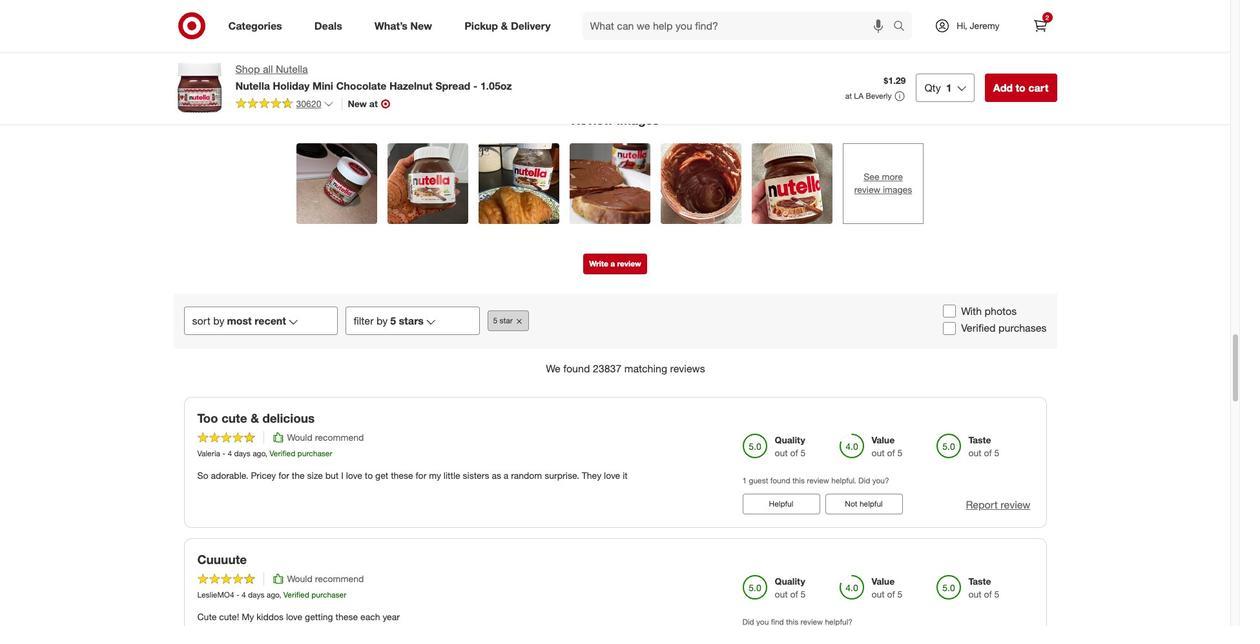 Task type: describe. For each thing, give the bounding box(es) containing it.
image of nutella holiday mini chocolate hazelnut spread - 1.05oz image
[[174, 62, 225, 114]]

& inside "link"
[[501, 19, 508, 32]]

1 %
[[593, 13, 604, 23]]

hi,
[[957, 20, 968, 31]]

- for too cute & delicious
[[223, 449, 226, 459]]

so
[[197, 470, 208, 481]]

most
[[227, 315, 252, 328]]

little
[[444, 470, 461, 481]]

1.05oz
[[481, 79, 512, 92]]

search button
[[888, 12, 919, 43]]

get
[[376, 470, 389, 481]]

0 horizontal spatial images
[[617, 112, 660, 127]]

verified for too cute & delicious
[[270, 449, 296, 459]]

size
[[307, 470, 323, 481]]

qty
[[925, 81, 941, 94]]

search
[[888, 20, 919, 33]]

delicious
[[263, 411, 315, 426]]

cute
[[222, 411, 247, 426]]

with
[[962, 305, 982, 318]]

we found 23837 matching reviews
[[546, 363, 705, 376]]

23837
[[593, 363, 622, 376]]

5 star
[[493, 316, 513, 326]]

helpful.
[[832, 476, 857, 486]]

at la beverly
[[846, 91, 892, 101]]

days for cuuuute
[[248, 590, 265, 600]]

0 horizontal spatial new
[[348, 98, 367, 109]]

did
[[859, 476, 871, 486]]

review
[[572, 112, 614, 127]]

1 horizontal spatial new
[[411, 19, 432, 32]]

lesliemo4
[[197, 590, 234, 600]]

kiddos
[[257, 612, 284, 623]]

valeria - 4 days ago , verified purchaser
[[197, 449, 333, 459]]

so adorable. pricey for the size but i love to get these for my little sisters as a random surprise. they love it
[[197, 470, 628, 481]]

star for 30620
[[651, 14, 666, 25]]

random
[[511, 470, 542, 481]]

hazelnut
[[390, 79, 433, 92]]

would
[[733, 0, 763, 13]]

guest review image 2 of 12, zoom in image
[[388, 143, 469, 224]]

recommendations
[[736, 15, 810, 26]]

2
[[1046, 14, 1050, 21]]

filter
[[354, 315, 374, 328]]

purchaser for cuuuute
[[312, 590, 347, 600]]

0 horizontal spatial these
[[336, 612, 358, 623]]

review right this
[[807, 476, 830, 486]]

shop
[[236, 63, 260, 76]]

this
[[793, 476, 805, 486]]

- for cuuuute
[[237, 590, 240, 600]]

lesliemo4 - 4 days ago , verified purchaser
[[197, 590, 347, 600]]

1 for 1 %
[[593, 13, 597, 23]]

pricey
[[251, 470, 276, 481]]

1 for 1 guest found this review helpful. did you?
[[743, 476, 747, 486]]

helpful button
[[743, 494, 820, 515]]

taste for cuuuute
[[969, 576, 992, 587]]

deals
[[315, 19, 342, 32]]

0 vertical spatial nutella
[[276, 63, 308, 76]]

recommend for cuuuute
[[315, 574, 364, 585]]

what's
[[375, 19, 408, 32]]

adorable.
[[211, 470, 249, 481]]

jeremy
[[970, 20, 1000, 31]]

purchaser for too cute & delicious
[[298, 449, 333, 459]]

shop all nutella nutella holiday mini chocolate hazelnut spread - 1.05oz
[[236, 63, 512, 92]]

1 star
[[395, 13, 415, 23]]

4 for too cute & delicious
[[228, 449, 232, 459]]

deals link
[[304, 12, 358, 40]]

more
[[883, 171, 903, 182]]

my
[[429, 470, 441, 481]]

ago for too cute & delicious
[[253, 449, 265, 459]]

see more review images button
[[843, 143, 924, 224]]

5 inside button
[[493, 316, 498, 326]]

cuuuute
[[197, 552, 247, 567]]

5 star button
[[488, 311, 529, 332]]

getting
[[305, 612, 333, 623]]

all
[[263, 63, 273, 76]]

$1.29
[[884, 75, 906, 86]]

1 horizontal spatial love
[[346, 470, 363, 481]]

30620 for 30620 star ratings
[[623, 14, 649, 25]]

verified for cuuuute
[[284, 590, 309, 600]]

helpful
[[860, 499, 883, 509]]

holiday
[[273, 79, 310, 92]]

0 vertical spatial verified
[[962, 322, 996, 335]]

cart
[[1029, 81, 1049, 94]]

review images
[[572, 112, 660, 127]]

1 horizontal spatial found
[[771, 476, 791, 486]]

write a review button
[[584, 254, 647, 274]]

matching
[[625, 363, 668, 376]]

30620 for 30620
[[296, 98, 321, 109]]

sort
[[192, 315, 211, 328]]

30
[[724, 15, 734, 26]]

, for too cute & delicious
[[265, 449, 267, 459]]

hi, jeremy
[[957, 20, 1000, 31]]

see more review images
[[855, 171, 913, 195]]

% for 90
[[720, 0, 730, 13]]

guest review image 4 of 12, zoom in image
[[570, 143, 651, 224]]

quality for cuuuute
[[775, 576, 806, 587]]

stars
[[399, 315, 424, 328]]

1 right qty
[[947, 81, 952, 94]]

recommend for too cute & delicious
[[315, 432, 364, 443]]

guest review image 5 of 12, zoom in image
[[661, 143, 742, 224]]

guest
[[749, 476, 769, 486]]

write a review
[[590, 259, 642, 269]]

what's new link
[[364, 12, 449, 40]]

2 link
[[1027, 12, 1055, 40]]

with photos
[[962, 305, 1017, 318]]

0 horizontal spatial at
[[370, 98, 378, 109]]

not helpful button
[[826, 494, 903, 515]]

1 vertical spatial to
[[365, 470, 373, 481]]

year
[[383, 612, 400, 623]]

to inside button
[[1016, 81, 1026, 94]]

0 horizontal spatial a
[[504, 470, 509, 481]]

report review button
[[966, 498, 1031, 513]]

images inside see more review images
[[883, 184, 913, 195]]

add
[[994, 81, 1013, 94]]



Task type: vqa. For each thing, say whether or not it's contained in the screenshot.
Non-
no



Task type: locate. For each thing, give the bounding box(es) containing it.
filter by 5 stars
[[354, 315, 424, 328]]

0 horizontal spatial -
[[223, 449, 226, 459]]

valeria
[[197, 449, 220, 459]]

add to cart button
[[985, 74, 1058, 102]]

would recommend up but
[[287, 432, 364, 443]]

%
[[720, 0, 730, 13], [597, 13, 604, 23]]

% up 30
[[720, 0, 730, 13]]

1 vertical spatial taste out of 5
[[969, 576, 1000, 600]]

these right get
[[391, 470, 413, 481]]

guest review image 6 of 12, zoom in image
[[752, 143, 833, 224]]

1 horizontal spatial %
[[720, 0, 730, 13]]

it
[[623, 470, 628, 481]]

0 vertical spatial taste out of 5
[[969, 435, 1000, 459]]

1 vertical spatial 30620
[[296, 98, 321, 109]]

2 horizontal spatial star
[[651, 14, 666, 25]]

1 vertical spatial days
[[248, 590, 265, 600]]

0 vertical spatial taste
[[969, 435, 992, 446]]

love right i
[[346, 470, 363, 481]]

images right review
[[617, 112, 660, 127]]

1 left "guest"
[[743, 476, 747, 486]]

a
[[611, 259, 615, 269], [504, 470, 509, 481]]

2 by from the left
[[377, 315, 388, 328]]

1 horizontal spatial images
[[883, 184, 913, 195]]

delivery
[[511, 19, 551, 32]]

2 vertical spatial verified
[[284, 590, 309, 600]]

to left get
[[365, 470, 373, 481]]

30620 right 1 %
[[623, 14, 649, 25]]

2 vertical spatial recommend
[[315, 574, 364, 585]]

0 horizontal spatial love
[[286, 612, 303, 623]]

quality out of 5
[[775, 435, 806, 459], [775, 576, 806, 600]]

1 taste out of 5 from the top
[[969, 435, 1000, 459]]

0 vertical spatial ,
[[265, 449, 267, 459]]

2 value from the top
[[872, 576, 895, 587]]

would for cuuuute
[[287, 574, 313, 585]]

images
[[617, 112, 660, 127], [883, 184, 913, 195]]

0 vertical spatial new
[[411, 19, 432, 32]]

1 vertical spatial images
[[883, 184, 913, 195]]

0 horizontal spatial nutella
[[236, 79, 270, 92]]

chocolate
[[336, 79, 387, 92]]

0 vertical spatial recommend
[[766, 0, 825, 13]]

1 vertical spatial 4
[[242, 590, 246, 600]]

not helpful
[[845, 499, 883, 509]]

1 for from the left
[[279, 470, 289, 481]]

0 vertical spatial quality
[[775, 435, 806, 446]]

Verified purchases checkbox
[[944, 322, 957, 335]]

, up the pricey
[[265, 449, 267, 459]]

by for filter by
[[377, 315, 388, 328]]

nutella up holiday
[[276, 63, 308, 76]]

review inside button
[[1001, 499, 1031, 512]]

surprise.
[[545, 470, 580, 481]]

report review
[[966, 499, 1031, 512]]

1 quality out of 5 from the top
[[775, 435, 806, 459]]

to right add
[[1016, 81, 1026, 94]]

would recommend up getting on the bottom of the page
[[287, 574, 364, 585]]

would recommend for cuuuute
[[287, 574, 364, 585]]

1 horizontal spatial a
[[611, 259, 615, 269]]

1 vertical spatial quality
[[775, 576, 806, 587]]

- inside shop all nutella nutella holiday mini chocolate hazelnut spread - 1.05oz
[[473, 79, 478, 92]]

review inside see more review images
[[855, 184, 881, 195]]

1 vertical spatial value out of 5
[[872, 576, 903, 600]]

1 vertical spatial value
[[872, 576, 895, 587]]

star for 1
[[402, 13, 415, 23]]

see
[[864, 171, 880, 182]]

0 vertical spatial days
[[234, 449, 251, 459]]

1 by from the left
[[213, 315, 225, 328]]

% for 1
[[597, 13, 604, 23]]

taste out of 5 for cuuuute
[[969, 576, 1000, 600]]

0 horizontal spatial 30620
[[296, 98, 321, 109]]

nutella down shop
[[236, 79, 270, 92]]

- right lesliemo4
[[237, 590, 240, 600]]

1 vertical spatial would recommend
[[287, 574, 364, 585]]

a inside button
[[611, 259, 615, 269]]

at down chocolate at top left
[[370, 98, 378, 109]]

0 horizontal spatial to
[[365, 470, 373, 481]]

4 up the my
[[242, 590, 246, 600]]

purchaser up size
[[298, 449, 333, 459]]

0 vertical spatial images
[[617, 112, 660, 127]]

we
[[546, 363, 561, 376]]

would down delicious
[[287, 432, 313, 443]]

1 taste from the top
[[969, 435, 992, 446]]

0 vertical spatial 30620
[[623, 14, 649, 25]]

ago up the pricey
[[253, 449, 265, 459]]

0 vertical spatial purchaser
[[298, 449, 333, 459]]

my
[[242, 612, 254, 623]]

1 horizontal spatial ago
[[267, 590, 279, 600]]

1 up shop all nutella nutella holiday mini chocolate hazelnut spread - 1.05oz on the left of the page
[[395, 13, 400, 23]]

1 horizontal spatial &
[[501, 19, 508, 32]]

1 vertical spatial a
[[504, 470, 509, 481]]

categories
[[228, 19, 282, 32]]

add to cart
[[994, 81, 1049, 94]]

1 horizontal spatial nutella
[[276, 63, 308, 76]]

0 vertical spatial 4
[[228, 449, 232, 459]]

0 vertical spatial &
[[501, 19, 508, 32]]

what's new
[[375, 19, 432, 32]]

star inside button
[[500, 316, 513, 326]]

verified down with
[[962, 322, 996, 335]]

purchaser up getting on the bottom of the page
[[312, 590, 347, 600]]

pickup & delivery link
[[454, 12, 567, 40]]

value out of 5 for too cute & delicious
[[872, 435, 903, 459]]

1 horizontal spatial 4
[[242, 590, 246, 600]]

out
[[775, 448, 788, 459], [872, 448, 885, 459], [969, 448, 982, 459], [775, 589, 788, 600], [872, 589, 885, 600], [969, 589, 982, 600]]

these left 'each'
[[336, 612, 358, 623]]

90 % would recommend 30 recommendations
[[709, 0, 825, 26]]

2 value out of 5 from the top
[[872, 576, 903, 600]]

1 vertical spatial -
[[223, 449, 226, 459]]

recommend up getting on the bottom of the page
[[315, 574, 364, 585]]

1 vertical spatial ago
[[267, 590, 279, 600]]

2 horizontal spatial love
[[604, 470, 621, 481]]

2 quality out of 5 from the top
[[775, 576, 806, 600]]

review down see
[[855, 184, 881, 195]]

2 quality from the top
[[775, 576, 806, 587]]

ago for cuuuute
[[267, 590, 279, 600]]

1 vertical spatial &
[[251, 411, 259, 426]]

0 vertical spatial a
[[611, 259, 615, 269]]

found right we
[[564, 363, 590, 376]]

purchases
[[999, 322, 1047, 335]]

for left my on the left bottom of the page
[[416, 470, 427, 481]]

quality
[[775, 435, 806, 446], [775, 576, 806, 587]]

1 vertical spatial nutella
[[236, 79, 270, 92]]

0 vertical spatial -
[[473, 79, 478, 92]]

& right cute
[[251, 411, 259, 426]]

1 vertical spatial ,
[[279, 590, 281, 600]]

2 taste from the top
[[969, 576, 992, 587]]

taste out of 5 for too cute & delicious
[[969, 435, 1000, 459]]

found left this
[[771, 476, 791, 486]]

30620 down mini
[[296, 98, 321, 109]]

1 horizontal spatial these
[[391, 470, 413, 481]]

-
[[473, 79, 478, 92], [223, 449, 226, 459], [237, 590, 240, 600]]

4 right valeria
[[228, 449, 232, 459]]

2 horizontal spatial -
[[473, 79, 478, 92]]

0 horizontal spatial for
[[279, 470, 289, 481]]

value for cuuuute
[[872, 576, 895, 587]]

2 would from the top
[[287, 574, 313, 585]]

1 right delivery
[[593, 13, 597, 23]]

, up kiddos
[[279, 590, 281, 600]]

verified
[[962, 322, 996, 335], [270, 449, 296, 459], [284, 590, 309, 600]]

90
[[709, 0, 720, 13]]

30620 star ratings
[[623, 14, 696, 25]]

they
[[582, 470, 602, 481]]

0 vertical spatial to
[[1016, 81, 1026, 94]]

0 vertical spatial quality out of 5
[[775, 435, 806, 459]]

cute!
[[219, 612, 239, 623]]

0 horizontal spatial %
[[597, 13, 604, 23]]

1 horizontal spatial at
[[846, 91, 852, 101]]

1 vertical spatial recommend
[[315, 432, 364, 443]]

4 for cuuuute
[[242, 590, 246, 600]]

days up the my
[[248, 590, 265, 600]]

guest review image 3 of 12, zoom in image
[[479, 143, 560, 224]]

review
[[855, 184, 881, 195], [617, 259, 642, 269], [807, 476, 830, 486], [1001, 499, 1031, 512]]

photos
[[985, 305, 1017, 318]]

With photos checkbox
[[944, 305, 957, 318]]

new down chocolate at top left
[[348, 98, 367, 109]]

% inside 90 % would recommend 30 recommendations
[[720, 0, 730, 13]]

1 quality from the top
[[775, 435, 806, 446]]

review right report
[[1001, 499, 1031, 512]]

0 vertical spatial these
[[391, 470, 413, 481]]

quality out of 5 for cuuuute
[[775, 576, 806, 600]]

days
[[234, 449, 251, 459], [248, 590, 265, 600]]

at
[[846, 91, 852, 101], [370, 98, 378, 109]]

value out of 5
[[872, 435, 903, 459], [872, 576, 903, 600]]

a right 'as'
[[504, 470, 509, 481]]

cute cute! my kiddos love getting these each year
[[197, 612, 400, 623]]

qty 1
[[925, 81, 952, 94]]

cute
[[197, 612, 217, 623]]

days up adorable.
[[234, 449, 251, 459]]

1 vertical spatial quality out of 5
[[775, 576, 806, 600]]

ago up kiddos
[[267, 590, 279, 600]]

0 horizontal spatial &
[[251, 411, 259, 426]]

recommend up the recommendations
[[766, 0, 825, 13]]

2 for from the left
[[416, 470, 427, 481]]

1
[[395, 13, 400, 23], [593, 13, 597, 23], [947, 81, 952, 94], [743, 476, 747, 486]]

1 horizontal spatial to
[[1016, 81, 1026, 94]]

recommend
[[766, 0, 825, 13], [315, 432, 364, 443], [315, 574, 364, 585]]

1 horizontal spatial star
[[500, 316, 513, 326]]

1 would from the top
[[287, 432, 313, 443]]

but
[[326, 470, 339, 481]]

for
[[279, 470, 289, 481], [416, 470, 427, 481]]

0 horizontal spatial ago
[[253, 449, 265, 459]]

not
[[845, 499, 858, 509]]

would up lesliemo4 - 4 days ago , verified purchaser
[[287, 574, 313, 585]]

for left the the
[[279, 470, 289, 481]]

at left la
[[846, 91, 852, 101]]

sisters
[[463, 470, 490, 481]]

1 vertical spatial purchaser
[[312, 590, 347, 600]]

0 vertical spatial value out of 5
[[872, 435, 903, 459]]

each
[[361, 612, 380, 623]]

% left 30620 star ratings
[[597, 13, 604, 23]]

i
[[341, 470, 344, 481]]

taste
[[969, 435, 992, 446], [969, 576, 992, 587]]

0 vertical spatial found
[[564, 363, 590, 376]]

1 horizontal spatial 30620
[[623, 14, 649, 25]]

, for cuuuute
[[279, 590, 281, 600]]

quality out of 5 for too cute & delicious
[[775, 435, 806, 459]]

new
[[411, 19, 432, 32], [348, 98, 367, 109]]

these
[[391, 470, 413, 481], [336, 612, 358, 623]]

1 value from the top
[[872, 435, 895, 446]]

1 vertical spatial new
[[348, 98, 367, 109]]

verified up the the
[[270, 449, 296, 459]]

taste out of 5
[[969, 435, 1000, 459], [969, 576, 1000, 600]]

by right sort on the left of the page
[[213, 315, 225, 328]]

What can we help you find? suggestions appear below search field
[[583, 12, 897, 40]]

0 horizontal spatial found
[[564, 363, 590, 376]]

1 horizontal spatial for
[[416, 470, 427, 481]]

1 guest found this review helpful. did you?
[[743, 476, 890, 486]]

30620 link
[[236, 97, 334, 112]]

1 horizontal spatial ,
[[279, 590, 281, 600]]

by
[[213, 315, 225, 328], [377, 315, 388, 328]]

images down more
[[883, 184, 913, 195]]

2 vertical spatial -
[[237, 590, 240, 600]]

1 vertical spatial verified
[[270, 449, 296, 459]]

verified up cute cute! my kiddos love getting these each year
[[284, 590, 309, 600]]

0 horizontal spatial 4
[[228, 449, 232, 459]]

categories link
[[217, 12, 298, 40]]

guest review image 1 of 12, zoom in image
[[297, 143, 377, 224]]

would recommend
[[287, 432, 364, 443], [287, 574, 364, 585]]

0 vertical spatial would
[[287, 432, 313, 443]]

1 for 1 star
[[395, 13, 400, 23]]

nutella
[[276, 63, 308, 76], [236, 79, 270, 92]]

1 value out of 5 from the top
[[872, 435, 903, 459]]

0 vertical spatial ago
[[253, 449, 265, 459]]

recommend up i
[[315, 432, 364, 443]]

0 horizontal spatial ,
[[265, 449, 267, 459]]

1 vertical spatial these
[[336, 612, 358, 623]]

new right what's
[[411, 19, 432, 32]]

by for sort by
[[213, 315, 225, 328]]

value out of 5 for cuuuute
[[872, 576, 903, 600]]

would for too cute & delicious
[[287, 432, 313, 443]]

1 would recommend from the top
[[287, 432, 364, 443]]

- left 1.05oz
[[473, 79, 478, 92]]

a right the write
[[611, 259, 615, 269]]

0 vertical spatial would recommend
[[287, 432, 364, 443]]

1 horizontal spatial by
[[377, 315, 388, 328]]

quality for too cute & delicious
[[775, 435, 806, 446]]

days for too cute & delicious
[[234, 449, 251, 459]]

as
[[492, 470, 501, 481]]

2 taste out of 5 from the top
[[969, 576, 1000, 600]]

love
[[346, 470, 363, 481], [604, 470, 621, 481], [286, 612, 303, 623]]

you?
[[873, 476, 890, 486]]

1 vertical spatial taste
[[969, 576, 992, 587]]

pickup & delivery
[[465, 19, 551, 32]]

- right valeria
[[223, 449, 226, 459]]

la
[[855, 91, 864, 101]]

star for 5
[[500, 316, 513, 326]]

1 vertical spatial would
[[287, 574, 313, 585]]

helpful
[[769, 499, 794, 509]]

recommend inside 90 % would recommend 30 recommendations
[[766, 0, 825, 13]]

would recommend for too cute & delicious
[[287, 432, 364, 443]]

& right the pickup
[[501, 19, 508, 32]]

0 horizontal spatial by
[[213, 315, 225, 328]]

too cute & delicious
[[197, 411, 315, 426]]

value for too cute & delicious
[[872, 435, 895, 446]]

love left 'it'
[[604, 470, 621, 481]]

0 vertical spatial value
[[872, 435, 895, 446]]

by right filter
[[377, 315, 388, 328]]

too
[[197, 411, 218, 426]]

write
[[590, 259, 609, 269]]

love right kiddos
[[286, 612, 303, 623]]

new at
[[348, 98, 378, 109]]

5
[[390, 315, 396, 328], [493, 316, 498, 326], [801, 448, 806, 459], [898, 448, 903, 459], [995, 448, 1000, 459], [801, 589, 806, 600], [898, 589, 903, 600], [995, 589, 1000, 600]]

2 would recommend from the top
[[287, 574, 364, 585]]

review right the write
[[617, 259, 642, 269]]

1 horizontal spatial -
[[237, 590, 240, 600]]

taste for too cute & delicious
[[969, 435, 992, 446]]

0 horizontal spatial star
[[402, 13, 415, 23]]

1 vertical spatial found
[[771, 476, 791, 486]]



